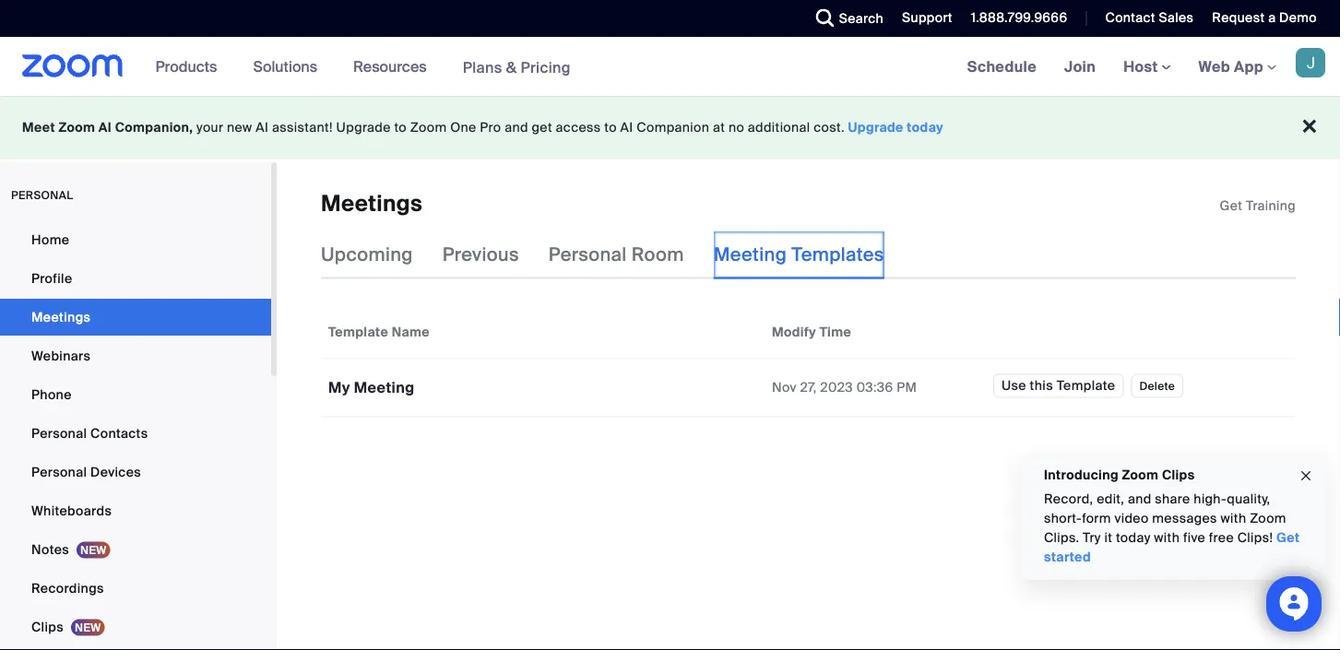 Task type: vqa. For each thing, say whether or not it's contained in the screenshot.
'Management' inside Plan Management link
no



Task type: locate. For each thing, give the bounding box(es) containing it.
0 horizontal spatial and
[[505, 119, 528, 136]]

today
[[907, 119, 944, 136], [1116, 529, 1151, 547]]

nov
[[772, 379, 797, 396]]

personal for personal contacts
[[31, 425, 87, 442]]

a
[[1269, 9, 1276, 26]]

and left get
[[505, 119, 528, 136]]

0 vertical spatial with
[[1221, 510, 1247, 527]]

0 horizontal spatial get
[[1220, 197, 1243, 214]]

tabs of meeting tab list
[[321, 231, 914, 279]]

zoom left one
[[410, 119, 447, 136]]

with down messages
[[1154, 529, 1180, 547]]

delete
[[1140, 379, 1175, 393]]

0 horizontal spatial today
[[907, 119, 944, 136]]

use this template
[[1002, 377, 1116, 394]]

zoom
[[59, 119, 95, 136], [410, 119, 447, 136], [1122, 466, 1159, 483], [1250, 510, 1287, 527]]

1 horizontal spatial template
[[1057, 377, 1116, 394]]

profile link
[[0, 260, 271, 297]]

phone link
[[0, 376, 271, 413]]

personal up whiteboards
[[31, 464, 87, 481]]

use this template cell
[[986, 367, 1296, 409]]

personal contacts link
[[0, 415, 271, 452]]

get left training
[[1220, 197, 1243, 214]]

1 horizontal spatial to
[[604, 119, 617, 136]]

0 vertical spatial and
[[505, 119, 528, 136]]

template right this
[[1057, 377, 1116, 394]]

recordings link
[[0, 570, 271, 607]]

my
[[328, 378, 350, 397]]

ai left companion
[[620, 119, 633, 136]]

1 vertical spatial clips
[[31, 619, 64, 636]]

0 horizontal spatial ai
[[99, 119, 112, 136]]

get for get training
[[1220, 197, 1243, 214]]

web app
[[1199, 57, 1264, 76]]

get inside the get started
[[1277, 529, 1300, 547]]

my meeting
[[328, 378, 415, 397]]

host button
[[1124, 57, 1171, 76]]

template left name
[[328, 324, 388, 341]]

0 horizontal spatial meeting
[[354, 378, 415, 397]]

notes
[[31, 541, 69, 558]]

to down resources dropdown button
[[394, 119, 407, 136]]

0 horizontal spatial upgrade
[[336, 119, 391, 136]]

1 horizontal spatial and
[[1128, 491, 1152, 508]]

upgrade
[[336, 119, 391, 136], [848, 119, 904, 136]]

0 vertical spatial template
[[328, 324, 388, 341]]

delete button
[[1131, 374, 1184, 398]]

close image
[[1299, 466, 1314, 487]]

27,
[[800, 379, 817, 396]]

meetings
[[321, 190, 423, 218], [31, 309, 91, 326]]

1 horizontal spatial meeting
[[714, 243, 787, 266]]

time
[[820, 324, 851, 341]]

and up video
[[1128, 491, 1152, 508]]

1 vertical spatial meetings
[[31, 309, 91, 326]]

meet zoom ai companion, footer
[[0, 96, 1340, 160]]

ai right new
[[256, 119, 269, 136]]

to right access
[[604, 119, 617, 136]]

join
[[1065, 57, 1096, 76]]

contact sales link
[[1092, 0, 1199, 37], [1106, 9, 1194, 26]]

personal inside personal contacts link
[[31, 425, 87, 442]]

1.888.799.9666
[[971, 9, 1068, 26]]

plans & pricing link
[[463, 57, 571, 77], [463, 57, 571, 77]]

meeting
[[714, 243, 787, 266], [354, 378, 415, 397]]

meetings navigation
[[954, 37, 1340, 97]]

upgrade today link
[[848, 119, 944, 136]]

2 ai from the left
[[256, 119, 269, 136]]

1 vertical spatial with
[[1154, 529, 1180, 547]]

personal menu menu
[[0, 221, 271, 650]]

0 horizontal spatial clips
[[31, 619, 64, 636]]

edit,
[[1097, 491, 1125, 508]]

request a demo link
[[1199, 0, 1340, 37], [1212, 9, 1317, 26]]

with up free
[[1221, 510, 1247, 527]]

and
[[505, 119, 528, 136], [1128, 491, 1152, 508]]

ai left companion, on the left top of the page
[[99, 119, 112, 136]]

recordings
[[31, 580, 104, 597]]

video
[[1115, 510, 1149, 527]]

1 vertical spatial template
[[1057, 377, 1116, 394]]

personal for personal room
[[549, 243, 627, 266]]

&
[[506, 57, 517, 77]]

personal left room
[[549, 243, 627, 266]]

meetings up webinars at the left of the page
[[31, 309, 91, 326]]

2 horizontal spatial ai
[[620, 119, 633, 136]]

use this template button
[[993, 374, 1124, 398]]

0 horizontal spatial to
[[394, 119, 407, 136]]

2 to from the left
[[604, 119, 617, 136]]

try
[[1083, 529, 1101, 547]]

clips
[[1162, 466, 1195, 483], [31, 619, 64, 636]]

banner
[[0, 37, 1340, 97]]

today inside meet zoom ai companion, footer
[[907, 119, 944, 136]]

personal room
[[549, 243, 684, 266]]

home
[[31, 231, 69, 248]]

upgrade down product information navigation
[[336, 119, 391, 136]]

0 vertical spatial meetings
[[321, 190, 423, 218]]

no
[[729, 119, 745, 136]]

today inside record, edit, and share high-quality, short-form video messages with zoom clips. try it today with five free clips!
[[1116, 529, 1151, 547]]

get training link
[[1220, 197, 1296, 214]]

1 vertical spatial meeting
[[354, 378, 415, 397]]

zoom up clips!
[[1250, 510, 1287, 527]]

2 vertical spatial personal
[[31, 464, 87, 481]]

high-
[[1194, 491, 1227, 508]]

personal inside tabs of meeting tab list
[[549, 243, 627, 266]]

get for get started
[[1277, 529, 1300, 547]]

0 horizontal spatial meetings
[[31, 309, 91, 326]]

ai
[[99, 119, 112, 136], [256, 119, 269, 136], [620, 119, 633, 136]]

clips up share on the bottom of the page
[[1162, 466, 1195, 483]]

meetings up the upcoming
[[321, 190, 423, 218]]

meet zoom ai companion, your new ai assistant! upgrade to zoom one pro and get access to ai companion at no additional cost. upgrade today
[[22, 119, 944, 136]]

resources
[[353, 57, 427, 76]]

zoom up edit,
[[1122, 466, 1159, 483]]

1 horizontal spatial meetings
[[321, 190, 423, 218]]

my meeting link
[[328, 378, 415, 397]]

1 vertical spatial personal
[[31, 425, 87, 442]]

1 horizontal spatial today
[[1116, 529, 1151, 547]]

search
[[839, 10, 884, 27]]

1 horizontal spatial upgrade
[[848, 119, 904, 136]]

personal inside the personal devices link
[[31, 464, 87, 481]]

1 horizontal spatial ai
[[256, 119, 269, 136]]

profile picture image
[[1296, 48, 1326, 77]]

whiteboards
[[31, 502, 112, 519]]

access
[[556, 119, 601, 136]]

phone
[[31, 386, 72, 403]]

meeting right my
[[354, 378, 415, 397]]

at
[[713, 119, 725, 136]]

1 horizontal spatial clips
[[1162, 466, 1195, 483]]

0 vertical spatial get
[[1220, 197, 1243, 214]]

0 vertical spatial today
[[907, 119, 944, 136]]

1 vertical spatial today
[[1116, 529, 1151, 547]]

personal
[[549, 243, 627, 266], [31, 425, 87, 442], [31, 464, 87, 481]]

get right clips!
[[1277, 529, 1300, 547]]

1 horizontal spatial get
[[1277, 529, 1300, 547]]

personal down phone
[[31, 425, 87, 442]]

03:36
[[857, 379, 893, 396]]

1 vertical spatial get
[[1277, 529, 1300, 547]]

clips down "recordings"
[[31, 619, 64, 636]]

support
[[902, 9, 953, 26]]

webinars
[[31, 347, 91, 364]]

profile
[[31, 270, 72, 287]]

home link
[[0, 221, 271, 258]]

1 upgrade from the left
[[336, 119, 391, 136]]

get training
[[1220, 197, 1296, 214]]

solutions button
[[253, 37, 326, 96]]

upgrade right cost.
[[848, 119, 904, 136]]

1.888.799.9666 button
[[957, 0, 1072, 37], [971, 9, 1068, 26]]

record,
[[1044, 491, 1094, 508]]

0 vertical spatial meeting
[[714, 243, 787, 266]]

and inside meet zoom ai companion, footer
[[505, 119, 528, 136]]

1 vertical spatial and
[[1128, 491, 1152, 508]]

0 vertical spatial personal
[[549, 243, 627, 266]]

meeting left the templates
[[714, 243, 787, 266]]

to
[[394, 119, 407, 136], [604, 119, 617, 136]]

search button
[[802, 0, 888, 37]]

pricing
[[521, 57, 571, 77]]

0 horizontal spatial with
[[1154, 529, 1180, 547]]

free
[[1209, 529, 1234, 547]]



Task type: describe. For each thing, give the bounding box(es) containing it.
personal
[[11, 188, 73, 202]]

products button
[[156, 37, 225, 96]]

nov 27, 2023 03:36 pm
[[772, 379, 917, 396]]

get
[[532, 119, 552, 136]]

contact sales
[[1106, 9, 1194, 26]]

0 vertical spatial clips
[[1162, 466, 1195, 483]]

meetings link
[[0, 299, 271, 336]]

resources button
[[353, 37, 435, 96]]

2 upgrade from the left
[[848, 119, 904, 136]]

your
[[197, 119, 224, 136]]

zoom right meet
[[59, 119, 95, 136]]

solutions
[[253, 57, 317, 76]]

1 horizontal spatial with
[[1221, 510, 1247, 527]]

personal devices link
[[0, 454, 271, 491]]

zoom logo image
[[22, 54, 123, 77]]

companion,
[[115, 119, 193, 136]]

five
[[1183, 529, 1206, 547]]

whiteboards link
[[0, 493, 271, 529]]

contact
[[1106, 9, 1156, 26]]

meetings inside 'personal menu' menu
[[31, 309, 91, 326]]

banner containing products
[[0, 37, 1340, 97]]

clips link
[[0, 609, 271, 646]]

modify
[[772, 324, 816, 341]]

contacts
[[90, 425, 148, 442]]

1 to from the left
[[394, 119, 407, 136]]

it
[[1105, 529, 1113, 547]]

this
[[1030, 377, 1053, 394]]

meeting inside my meeting application
[[354, 378, 415, 397]]

web
[[1199, 57, 1231, 76]]

meet
[[22, 119, 55, 136]]

devices
[[90, 464, 141, 481]]

short-
[[1044, 510, 1082, 527]]

form
[[1082, 510, 1111, 527]]

and inside record, edit, and share high-quality, short-form video messages with zoom clips. try it today with five free clips!
[[1128, 491, 1152, 508]]

started
[[1044, 549, 1091, 566]]

zoom inside record, edit, and share high-quality, short-form video messages with zoom clips. try it today with five free clips!
[[1250, 510, 1287, 527]]

share
[[1155, 491, 1191, 508]]

room
[[632, 243, 684, 266]]

modify time
[[772, 324, 851, 341]]

3 ai from the left
[[620, 119, 633, 136]]

request a demo
[[1212, 9, 1317, 26]]

get started
[[1044, 529, 1300, 566]]

name
[[392, 324, 430, 341]]

training
[[1246, 197, 1296, 214]]

notes link
[[0, 531, 271, 568]]

webinars link
[[0, 338, 271, 375]]

meeting inside tabs of meeting tab list
[[714, 243, 787, 266]]

previous
[[443, 243, 519, 266]]

introducing
[[1044, 466, 1119, 483]]

web app button
[[1199, 57, 1277, 76]]

personal for personal devices
[[31, 464, 87, 481]]

use
[[1002, 377, 1027, 394]]

join link
[[1051, 37, 1110, 96]]

clips.
[[1044, 529, 1080, 547]]

pro
[[480, 119, 501, 136]]

record, edit, and share high-quality, short-form video messages with zoom clips. try it today with five free clips!
[[1044, 491, 1287, 547]]

clips inside 'personal menu' menu
[[31, 619, 64, 636]]

schedule link
[[954, 37, 1051, 96]]

host
[[1124, 57, 1162, 76]]

additional
[[748, 119, 810, 136]]

companion
[[637, 119, 710, 136]]

personal devices
[[31, 464, 141, 481]]

upcoming
[[321, 243, 413, 266]]

pm
[[897, 379, 917, 396]]

my meeting application
[[321, 307, 1296, 417]]

schedule
[[967, 57, 1037, 76]]

products
[[156, 57, 217, 76]]

clips!
[[1238, 529, 1273, 547]]

assistant!
[[272, 119, 333, 136]]

meeting templates
[[714, 243, 884, 266]]

messages
[[1152, 510, 1218, 527]]

one
[[450, 119, 477, 136]]

product information navigation
[[142, 37, 585, 97]]

template inside button
[[1057, 377, 1116, 394]]

templates
[[792, 243, 884, 266]]

quality,
[[1227, 491, 1271, 508]]

app
[[1234, 57, 1264, 76]]

get started link
[[1044, 529, 1300, 566]]

plans & pricing
[[463, 57, 571, 77]]

0 horizontal spatial template
[[328, 324, 388, 341]]

template name
[[328, 324, 430, 341]]

1 ai from the left
[[99, 119, 112, 136]]

sales
[[1159, 9, 1194, 26]]

plans
[[463, 57, 502, 77]]

demo
[[1280, 9, 1317, 26]]

introducing zoom clips
[[1044, 466, 1195, 483]]



